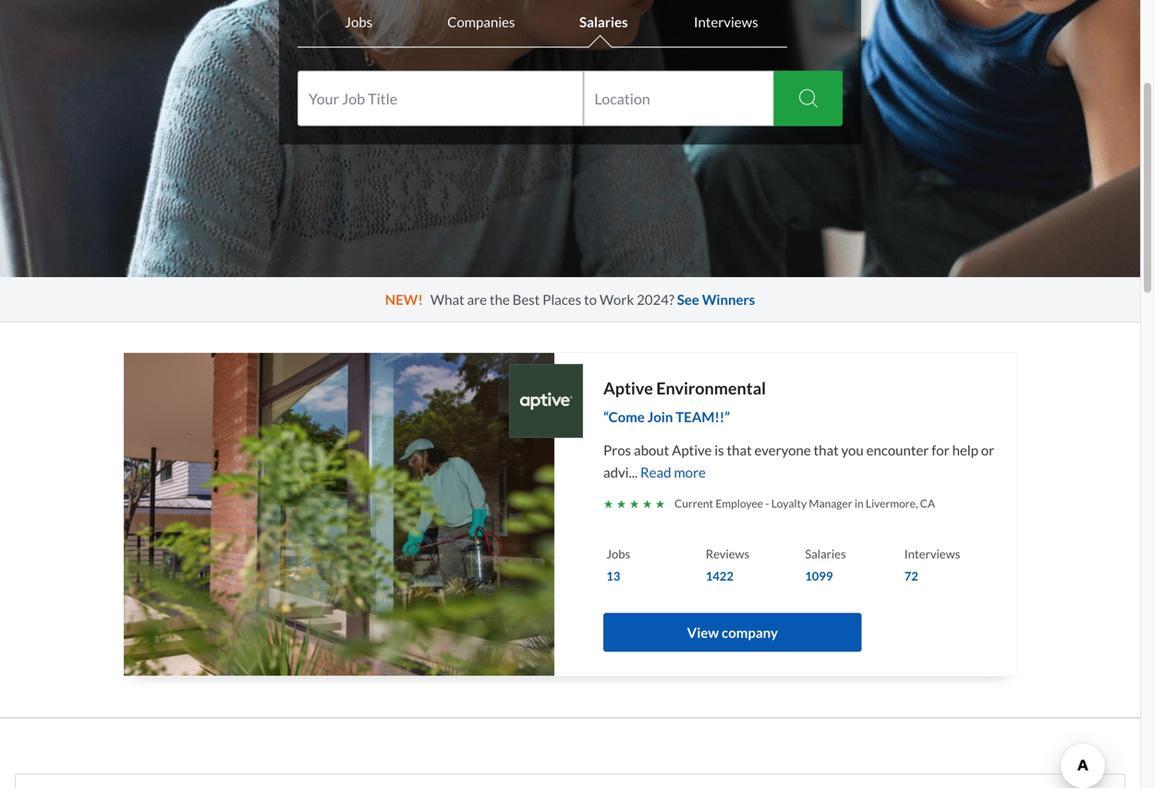 Task type: vqa. For each thing, say whether or not it's contained in the screenshot.
Jobs List "ELEMENT"
no



Task type: locate. For each thing, give the bounding box(es) containing it.
1 horizontal spatial that
[[814, 442, 839, 458]]

current
[[675, 497, 713, 510]]

aptive up more
[[672, 442, 712, 458]]

interviews for interviews
[[694, 13, 758, 30]]

0 horizontal spatial jobs
[[345, 13, 373, 30]]

salaries 1099
[[805, 547, 846, 584]]

work
[[600, 291, 634, 308]]

best
[[513, 291, 540, 308]]

0 horizontal spatial salaries
[[579, 13, 628, 30]]

"come join team!!"
[[603, 408, 730, 425]]

2 that from the left
[[814, 442, 839, 458]]

interviews
[[694, 13, 758, 30], [904, 547, 960, 561]]

0 vertical spatial salaries
[[579, 13, 628, 30]]

that right 'is'
[[727, 442, 752, 458]]

jobs for jobs
[[345, 13, 373, 30]]

discover salaries image
[[578, 782, 1096, 788]]

read
[[640, 464, 671, 480]]

none field the location
[[583, 71, 774, 126]]

0 vertical spatial jobs
[[345, 13, 373, 30]]

aptive
[[603, 378, 653, 398], [672, 442, 712, 458]]

homepage highlight image image
[[536, 145, 605, 168]]

Keyword field
[[309, 71, 572, 126]]

read more link
[[638, 464, 706, 480]]

is
[[715, 442, 724, 458]]

livermore,
[[866, 497, 918, 510]]

-
[[765, 497, 769, 510]]

0 horizontal spatial that
[[727, 442, 752, 458]]

2 none field from the left
[[583, 71, 774, 126]]

interviews up 72
[[904, 547, 960, 561]]

1422
[[706, 569, 734, 584]]

employee
[[716, 497, 763, 510]]

ca
[[920, 497, 935, 510]]

1 horizontal spatial aptive
[[672, 442, 712, 458]]

2024?
[[637, 291, 674, 308]]

0 horizontal spatial interviews
[[694, 13, 758, 30]]

winners
[[702, 291, 755, 308]]

that
[[727, 442, 752, 458], [814, 442, 839, 458]]

1099
[[805, 569, 833, 584]]

reviews 1422
[[706, 547, 750, 584]]

Location field
[[595, 71, 763, 126]]

0 horizontal spatial aptive
[[603, 378, 653, 398]]

1 horizontal spatial salaries
[[805, 547, 846, 561]]

jobs for jobs 13
[[606, 547, 630, 561]]

new! what are the best places to work 2024? see winners
[[385, 291, 755, 308]]

1 vertical spatial jobs
[[606, 547, 630, 561]]

1 vertical spatial salaries
[[805, 547, 846, 561]]

none field keyword
[[298, 71, 583, 126]]

0 vertical spatial interviews
[[694, 13, 758, 30]]

1 vertical spatial interviews
[[904, 547, 960, 561]]

see
[[677, 291, 699, 308]]

reviews
[[706, 547, 750, 561]]

read more
[[638, 464, 706, 480]]

0 vertical spatial aptive
[[603, 378, 653, 398]]

interviews up the location field
[[694, 13, 758, 30]]

what
[[430, 291, 464, 308]]

salaries for salaries
[[579, 13, 628, 30]]

1 horizontal spatial jobs
[[606, 547, 630, 561]]

team!!"
[[676, 408, 730, 425]]

None field
[[298, 71, 583, 126], [583, 71, 774, 126]]

1 vertical spatial aptive
[[672, 442, 712, 458]]

environmental
[[656, 378, 766, 398]]

1 horizontal spatial interviews
[[904, 547, 960, 561]]

1 none field from the left
[[298, 71, 583, 126]]

salaries
[[579, 13, 628, 30], [805, 547, 846, 561]]

that left you
[[814, 442, 839, 458]]

jobs
[[345, 13, 373, 30], [606, 547, 630, 561]]

join
[[647, 408, 673, 425]]

companies
[[447, 13, 515, 30]]

aptive up "come
[[603, 378, 653, 398]]

view
[[687, 624, 719, 641]]



Task type: describe. For each thing, give the bounding box(es) containing it.
salaries for salaries 1099
[[805, 547, 846, 561]]

pros
[[603, 442, 631, 458]]

company
[[722, 624, 778, 641]]

current employee - loyalty manager in livermore, ca
[[675, 497, 935, 510]]

new!
[[385, 291, 423, 308]]

in
[[855, 497, 864, 510]]

to
[[584, 291, 597, 308]]

view company link
[[603, 613, 862, 652]]

"come join team!!" link
[[603, 406, 1001, 434]]

the
[[490, 291, 510, 308]]

manager
[[809, 497, 853, 510]]

72
[[904, 569, 918, 584]]

are
[[467, 291, 487, 308]]

advi...
[[603, 464, 638, 480]]

pros about aptive is that everyone that you encounter for help or advi...
[[603, 442, 994, 480]]

encounter
[[866, 442, 929, 458]]

interviews for interviews 72
[[904, 547, 960, 561]]

view company
[[687, 624, 778, 641]]

about
[[634, 442, 669, 458]]

1 that from the left
[[727, 442, 752, 458]]

aptive inside pros about aptive is that everyone that you encounter for help or advi...
[[672, 442, 712, 458]]

for
[[932, 442, 950, 458]]

interviews 72
[[904, 547, 960, 584]]

or
[[981, 442, 994, 458]]

help
[[952, 442, 979, 458]]

everyone
[[755, 442, 811, 458]]

13
[[606, 569, 620, 584]]

you
[[841, 442, 864, 458]]

loyalty
[[771, 497, 807, 510]]

aptive environmental
[[603, 378, 766, 398]]

jobs 13
[[606, 547, 630, 584]]

places
[[543, 291, 581, 308]]

"come
[[603, 408, 645, 425]]

more
[[674, 464, 706, 480]]



